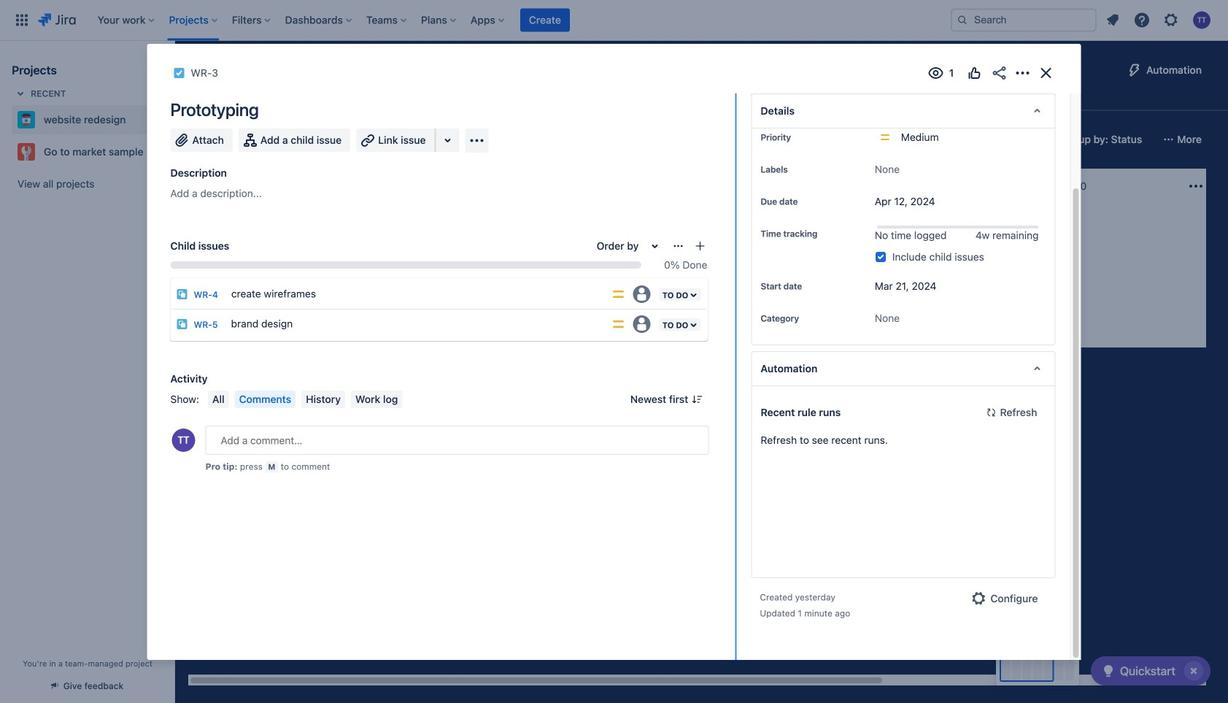 Task type: vqa. For each thing, say whether or not it's contained in the screenshot.
'Set Page And Space Permissions. Try It In A 14-Day Trial Of Confluence Standard Or Premium.'
no



Task type: locate. For each thing, give the bounding box(es) containing it.
2 issue type: sub-task image from the top
[[176, 318, 188, 330]]

0 vertical spatial priority: medium image
[[612, 287, 626, 302]]

search image
[[957, 14, 969, 26]]

1 vertical spatial issue type: sub-task image
[[176, 318, 188, 330]]

copy link to issue image
[[215, 66, 227, 78]]

1 priority: medium image from the top
[[612, 287, 626, 302]]

medium image
[[569, 248, 581, 260]]

task image for medium icon
[[412, 248, 423, 260]]

0 vertical spatial medium image
[[981, 266, 993, 277]]

jira image
[[38, 11, 76, 29], [38, 11, 76, 29]]

menu bar
[[205, 391, 405, 408]]

banner
[[0, 0, 1229, 41]]

medium image
[[981, 266, 993, 277], [775, 286, 787, 298]]

1 horizontal spatial task image
[[412, 248, 423, 260]]

check image
[[1100, 662, 1118, 680]]

labels pin to top. only you can see pinned fields. image
[[791, 164, 803, 175]]

collapse recent projects image
[[12, 85, 29, 102]]

0 horizontal spatial medium image
[[775, 286, 787, 298]]

details element
[[752, 93, 1056, 128]]

automation image
[[1127, 61, 1144, 79]]

1 vertical spatial priority: medium image
[[612, 317, 626, 331]]

issue type: sub-task image for 2nd priority: medium icon from the top of the page
[[176, 318, 188, 330]]

task image for high image
[[206, 248, 218, 260]]

dialog
[[147, 0, 1082, 660]]

0 vertical spatial issue type: sub-task image
[[176, 288, 188, 300]]

2 priority: medium image from the top
[[612, 317, 626, 331]]

add people image
[[375, 131, 393, 148]]

automation element
[[752, 351, 1056, 386]]

high image
[[364, 248, 375, 260]]

issue type: sub-task image
[[176, 288, 188, 300], [176, 318, 188, 330]]

due date: 20 march 2024 image
[[621, 267, 632, 279]]

issue actions image
[[673, 240, 684, 252]]

task image
[[206, 248, 218, 260], [412, 248, 423, 260], [618, 286, 629, 298]]

0 horizontal spatial task image
[[206, 248, 218, 260]]

2 horizontal spatial task image
[[618, 286, 629, 298]]

tab list
[[184, 85, 975, 111]]

priority: medium image
[[612, 287, 626, 302], [612, 317, 626, 331]]

1 issue type: sub-task image from the top
[[176, 288, 188, 300]]



Task type: describe. For each thing, give the bounding box(es) containing it.
link web pages and more image
[[439, 131, 457, 149]]

add app image
[[468, 132, 486, 149]]

task image
[[173, 67, 185, 79]]

Search field
[[951, 8, 1097, 32]]

dismiss quickstart image
[[1183, 659, 1206, 683]]

close image
[[1038, 64, 1055, 82]]

show subtasks image
[[859, 286, 877, 304]]

primary element
[[9, 0, 940, 41]]

Search board text field
[[194, 129, 305, 150]]

1 horizontal spatial medium image
[[981, 266, 993, 277]]

due date: 20 march 2024 image
[[621, 267, 632, 279]]

vote options: no one has voted for this issue yet. image
[[966, 64, 984, 82]]

create child image
[[695, 240, 706, 252]]

issue type: sub-task image for first priority: medium icon from the top of the page
[[176, 288, 188, 300]]

Add a comment… field
[[206, 426, 709, 455]]

actions image
[[1014, 64, 1032, 82]]

due date pin to top. only you can see pinned fields. image
[[801, 196, 813, 207]]

1 vertical spatial medium image
[[775, 286, 787, 298]]



